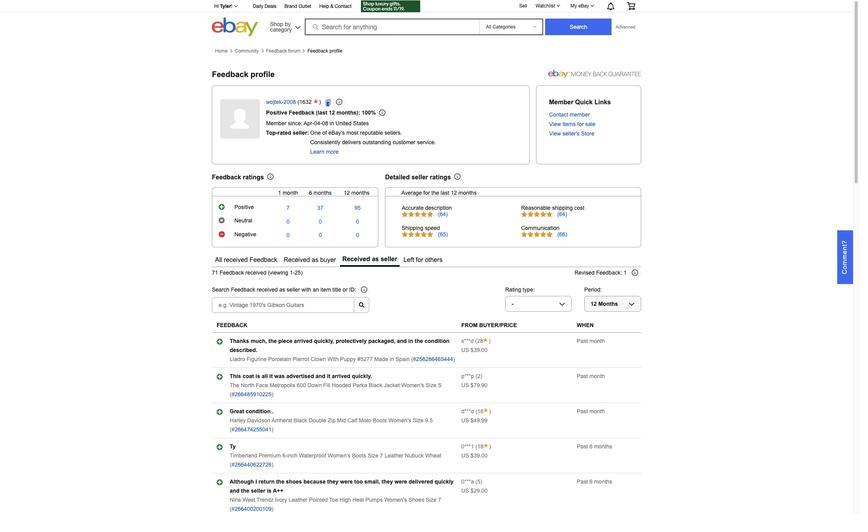 Task type: describe. For each thing, give the bounding box(es) containing it.
last
[[441, 190, 450, 196]]

in inside member since: apr-04-08 in united states top-rated seller: one of ebay's most reputable sellers. consistently delivers outstanding customer service. learn more
[[330, 120, 334, 126]]

speed
[[425, 225, 440, 231]]

left for others button
[[402, 254, 445, 267]]

0 vertical spatial 7
[[287, 205, 290, 211]]

sell
[[520, 3, 527, 9]]

600
[[297, 383, 306, 389]]

daily deals link
[[253, 2, 277, 11]]

(# inside timberland premium 6-inch waterproof women's boots size 7 leather nubuck wheat (#
[[230, 462, 235, 469]]

past month for $39.00
[[577, 338, 605, 345]]

received as seller
[[343, 256, 398, 263]]

calf
[[348, 418, 358, 424]]

negative
[[235, 232, 257, 238]]

leather inside nine west trendz ivory leather pointed toe high heel pumps women's shoes size 7 (#
[[289, 497, 308, 504]]

(# inside harley davidson amherst black double zip mid calf moto boots women's size 9.5 (#
[[230, 427, 235, 433]]

wojtek-
[[266, 99, 284, 105]]

contact inside contact member view items for sale view seller's store
[[550, 112, 569, 118]]

25)
[[295, 270, 303, 276]]

( right d***d
[[476, 409, 478, 415]]

us inside 0***a ( 5 ) us $29.00
[[462, 488, 470, 495]]

account navigation
[[210, 0, 642, 13]]

shop by category button
[[267, 18, 303, 35]]

view items for sale link
[[550, 121, 596, 127]]

detailed
[[386, 174, 410, 181]]

help & contact link
[[320, 2, 352, 11]]

received inside button
[[224, 257, 248, 263]]

this
[[230, 374, 241, 380]]

feedback left by buyer. element for 5
[[462, 479, 474, 486]]

user profile for wojtek-2008 image
[[220, 99, 260, 139]]

( right 0***1
[[476, 444, 478, 450]]

and inside although i return the shoes because they were too small, they were delivered quickly and the seller is a++
[[230, 488, 240, 495]]

past month for $49.99
[[577, 409, 605, 415]]

12 inside 12 months popup button
[[591, 301, 597, 308]]

for for average for the last 12 months
[[424, 190, 430, 196]]

north
[[241, 383, 255, 389]]

past 6 months for us $29.00
[[577, 479, 613, 486]]

leather inside timberland premium 6-inch waterproof women's boots size 7 leather nubuck wheat (#
[[385, 453, 404, 460]]

positive feedback (last 12 months): 100%
[[266, 109, 376, 116]]

the down the although
[[241, 488, 250, 495]]

12 months
[[591, 301, 619, 308]]

contact inside account navigation
[[335, 4, 352, 9]]

1 view from the top
[[550, 121, 562, 127]]

(64) for shipping
[[558, 211, 568, 218]]

from
[[462, 323, 478, 329]]

$29.00
[[471, 488, 488, 495]]

toe
[[329, 497, 338, 504]]

united
[[336, 120, 352, 126]]

pointed
[[309, 497, 328, 504]]

feedback left by buyer. element for 16
[[462, 409, 474, 415]]

category
[[270, 26, 292, 33]]

service.
[[417, 139, 437, 145]]

us inside "p***p ( 2 ) us $79.90"
[[462, 383, 470, 389]]

(# inside thanks much, the piece arrived quickly, protectively packaged,  and in the condition described. lladro figurine porcelain pierrot clown with puppy  #5277 made in spain (# 256286465444 )
[[412, 357, 417, 363]]

the north face metropolis 600 down fill hooded parka black jacket women's size s (#
[[230, 383, 442, 398]]

71 feedback received (viewing 1-25)
[[212, 270, 303, 276]]

past 6 months element for us $29.00
[[577, 479, 613, 486]]

wojtek-2008 link
[[266, 99, 296, 106]]

none submit inside shop by category banner
[[546, 19, 612, 35]]

although i return the shoes because they were too small, they were delivered quickly and the seller is a++ element
[[230, 479, 454, 495]]

thanks much, the piece arrived quickly, protectively packaged,  and in the condition described. lladro figurine porcelain pierrot clown with puppy  #5277 made in spain (# 256286465444 )
[[230, 338, 455, 363]]

(# inside nine west trendz ivory leather pointed toe high heel pumps women's shoes size 7 (#
[[230, 507, 235, 513]]

0 vertical spatial is
[[256, 374, 260, 380]]

(66)
[[558, 231, 568, 238]]

s***d
[[462, 338, 474, 345]]

ty
[[230, 444, 236, 450]]

( inside "p***p ( 2 ) us $79.90"
[[476, 374, 478, 380]]

(65)
[[438, 231, 448, 238]]

seller up average
[[412, 174, 428, 181]]

when
[[577, 323, 594, 329]]

great condition .
[[230, 409, 274, 415]]

) inside thanks much, the piece arrived quickly, protectively packaged,  and in the condition described. lladro figurine porcelain pierrot clown with puppy  #5277 made in spain (# 256286465444 )
[[454, 357, 455, 363]]

37 button
[[318, 205, 324, 211]]

help
[[320, 4, 329, 9]]

s
[[438, 383, 442, 389]]

1-
[[290, 270, 295, 276]]

great
[[230, 409, 244, 415]]

items
[[563, 121, 576, 127]]

7 inside timberland premium 6-inch waterproof women's boots size 7 leather nubuck wheat (#
[[380, 453, 383, 460]]

although i return the shoes because they were too small, they were delivered quickly and the seller is a++
[[230, 479, 454, 495]]

as for buyer
[[312, 257, 319, 263]]

2 past month element from the top
[[577, 374, 605, 380]]

$79.90
[[471, 383, 488, 389]]

0 vertical spatial 6
[[309, 190, 312, 196]]

hooded
[[332, 383, 352, 389]]

thanks much, the piece arrived quickly, protectively packaged,  and in the condition described. element
[[230, 338, 450, 354]]

12 right 6 months
[[344, 190, 350, 196]]

for inside contact member view items for sale view seller's store
[[578, 121, 584, 127]]

the up a++ on the bottom left
[[276, 479, 285, 486]]

1 vertical spatial and
[[316, 374, 326, 380]]

us $39.00 for 0***1
[[462, 453, 488, 460]]

65 ratings received on shipping speed. click to check average rating. element
[[438, 231, 448, 238]]

comment? link
[[838, 231, 854, 284]]

shipping
[[553, 205, 573, 211]]

64 ratings received on accurate description. click to check average rating. element
[[438, 211, 448, 218]]

2 it from the left
[[327, 374, 331, 380]]

women's inside harley davidson amherst black double zip mid calf moto boots women's size 9.5 (#
[[389, 418, 412, 424]]

outlet
[[299, 4, 312, 9]]

store
[[582, 131, 595, 137]]

past for 18
[[577, 444, 588, 450]]

all received feedback
[[215, 257, 278, 263]]

feedback inside button
[[250, 257, 278, 263]]

shoes
[[286, 479, 302, 486]]

women's inside nine west trendz ivory leather pointed toe high heel pumps women's shoes size 7 (#
[[385, 497, 407, 504]]

hi tyler !
[[214, 4, 233, 9]]

this coat is all it was advertised and it arrived quickly. element
[[230, 374, 372, 380]]

seller:
[[293, 130, 309, 136]]

brand
[[285, 4, 298, 9]]

12 right last
[[451, 190, 457, 196]]

tyler
[[220, 4, 231, 9]]

top-
[[266, 130, 278, 136]]

(65) button
[[437, 231, 450, 238]]

the up 256286465444
[[415, 338, 423, 345]]

feedback profile for the feedback profile page for wojtek-2008 element
[[212, 70, 275, 79]]

5
[[478, 479, 481, 486]]

size inside harley davidson amherst black double zip mid calf moto boots women's size 9.5 (#
[[413, 418, 424, 424]]

or
[[343, 287, 348, 293]]

2 ratings from the left
[[430, 174, 451, 181]]

ty element
[[230, 444, 236, 450]]

37
[[318, 205, 324, 211]]

0***1
[[462, 444, 474, 450]]

click to go to wojtek-2008 ebay store image
[[325, 99, 333, 107]]

nine
[[230, 497, 241, 504]]

much,
[[251, 338, 267, 345]]

size inside nine west trendz ivory leather pointed toe high heel pumps women's shoes size 7 (#
[[426, 497, 437, 504]]

seller inside "button"
[[381, 256, 398, 263]]

1 vertical spatial condition
[[246, 409, 271, 415]]

with
[[302, 287, 312, 293]]

months
[[599, 301, 619, 308]]

metropolis
[[270, 383, 296, 389]]

is inside although i return the shoes because they were too small, they were delivered quickly and the seller is a++
[[267, 488, 272, 495]]

consistently
[[311, 139, 341, 145]]

2 view from the top
[[550, 131, 562, 137]]

2 horizontal spatial in
[[409, 338, 414, 345]]

( right 2008
[[298, 99, 300, 105]]

received as buyer button
[[282, 254, 339, 267]]

18
[[478, 444, 484, 450]]

(64) button for description
[[437, 211, 450, 218]]

us for d***d
[[462, 418, 470, 424]]

select the type of feedback rating you want to see element
[[506, 287, 535, 293]]

shipping speed
[[402, 225, 440, 231]]

shop
[[270, 21, 284, 27]]

seller's
[[563, 131, 580, 137]]

e.g. Vintage 1970's Gibson Guitars text field
[[212, 298, 355, 313]]

heel
[[353, 497, 364, 504]]

high
[[340, 497, 351, 504]]

learn
[[311, 149, 325, 155]]

reasonable shipping cost
[[522, 205, 585, 211]]

$39.00 for 28
[[471, 348, 488, 354]]

rated
[[278, 130, 291, 136]]

for for left for others
[[416, 257, 424, 263]]

small,
[[365, 479, 380, 486]]

figurine
[[247, 357, 267, 363]]

past for 28
[[577, 338, 588, 345]]

positive for positive
[[235, 204, 254, 211]]

my ebay
[[571, 3, 590, 9]]

0 horizontal spatial as
[[280, 287, 285, 293]]

received as seller button
[[340, 254, 400, 267]]

arrived inside thanks much, the piece arrived quickly, protectively packaged,  and in the condition described. lladro figurine porcelain pierrot clown with puppy  #5277 made in spain (# 256286465444 )
[[294, 338, 313, 345]]

and inside thanks much, the piece arrived quickly, protectively packaged,  and in the condition described. lladro figurine porcelain pierrot clown with puppy  #5277 made in spain (# 256286465444 )
[[397, 338, 407, 345]]

when element
[[577, 323, 594, 329]]

coat
[[243, 374, 254, 380]]

black inside the north face metropolis 600 down fill hooded parka black jacket women's size s (#
[[369, 383, 383, 389]]

others
[[425, 257, 443, 263]]

0 vertical spatial 1
[[278, 190, 281, 196]]

(64) button for shipping
[[556, 211, 569, 218]]

women's inside the north face metropolis 600 down fill hooded parka black jacket women's size s (#
[[402, 383, 425, 389]]

title
[[333, 287, 341, 293]]

!
[[231, 4, 233, 9]]



Task type: locate. For each thing, give the bounding box(es) containing it.
profile for the feedback profile link
[[330, 48, 343, 54]]

1 horizontal spatial 1
[[624, 270, 627, 276]]

advanced link
[[612, 19, 640, 35]]

revised feedback: 1
[[575, 270, 627, 276]]

1 vertical spatial contact
[[550, 112, 569, 118]]

feedback profile for the feedback profile link
[[308, 48, 343, 54]]

comment?
[[842, 240, 849, 274]]

$49.99
[[471, 418, 488, 424]]

1 horizontal spatial in
[[390, 357, 394, 363]]

256286465444 link
[[417, 357, 454, 363]]

received for 71
[[246, 270, 267, 276]]

9.5
[[425, 418, 433, 424]]

past month
[[577, 338, 605, 345], [577, 374, 605, 380], [577, 409, 605, 415]]

0 vertical spatial black
[[369, 383, 383, 389]]

1 vertical spatial past month
[[577, 374, 605, 380]]

(64) button
[[437, 211, 450, 218], [556, 211, 569, 218]]

$39.00 down ( 28
[[471, 348, 488, 354]]

feedback score is 1632 element
[[300, 99, 312, 106]]

leather
[[385, 453, 404, 460], [289, 497, 308, 504]]

2 past from the top
[[577, 374, 588, 380]]

( right s***d
[[476, 338, 478, 345]]

0
[[287, 219, 290, 225], [319, 219, 322, 225], [356, 219, 359, 225], [287, 232, 290, 239], [319, 232, 322, 239], [356, 232, 359, 239]]

neutral
[[235, 218, 253, 224]]

period:
[[585, 287, 602, 293]]

2 horizontal spatial 7
[[439, 497, 442, 504]]

past month element
[[577, 338, 605, 345], [577, 374, 605, 380], [577, 409, 605, 415]]

past
[[577, 338, 588, 345], [577, 374, 588, 380], [577, 409, 588, 415], [577, 444, 588, 450], [577, 479, 588, 486]]

0 vertical spatial view
[[550, 121, 562, 127]]

0 vertical spatial and
[[397, 338, 407, 345]]

for inside button
[[416, 257, 424, 263]]

feedback left by buyer. element containing d***d
[[462, 409, 474, 415]]

1 vertical spatial profile
[[251, 70, 275, 79]]

2 past 6 months from the top
[[577, 479, 613, 486]]

0 vertical spatial past 6 months
[[577, 444, 613, 450]]

1 vertical spatial view
[[550, 131, 562, 137]]

received right buyer in the left of the page
[[343, 256, 370, 263]]

profile for the feedback profile page for wojtek-2008 element
[[251, 70, 275, 79]]

contact up items
[[550, 112, 569, 118]]

feedback left by buyer. element left 28
[[462, 338, 474, 345]]

harley
[[230, 418, 246, 424]]

clown
[[311, 357, 326, 363]]

1632
[[300, 99, 312, 105]]

1 past 6 months element from the top
[[577, 444, 613, 450]]

0 vertical spatial feedback profile
[[308, 48, 343, 54]]

us
[[462, 348, 470, 354], [462, 383, 470, 389], [462, 418, 470, 424], [462, 453, 470, 460], [462, 488, 470, 495]]

0 horizontal spatial arrived
[[294, 338, 313, 345]]

266474255041
[[235, 427, 272, 433]]

(# down nine
[[230, 507, 235, 513]]

3 past from the top
[[577, 409, 588, 415]]

5 us from the top
[[462, 488, 470, 495]]

1 horizontal spatial (64)
[[558, 211, 568, 218]]

(64) up speed
[[438, 211, 448, 218]]

2 past 6 months element from the top
[[577, 479, 613, 486]]

0 vertical spatial received
[[224, 257, 248, 263]]

04-
[[314, 120, 322, 126]]

us $39.00 for s***d
[[462, 348, 488, 354]]

1 past month element from the top
[[577, 338, 605, 345]]

for right left in the left of the page
[[416, 257, 424, 263]]

1 feedback left by buyer. element from the top
[[462, 338, 474, 345]]

1 horizontal spatial is
[[267, 488, 272, 495]]

feedback profile down community
[[212, 70, 275, 79]]

us $39.00 down ( 18 at the bottom of the page
[[462, 453, 488, 460]]

deals
[[265, 4, 277, 9]]

1 were from the left
[[340, 479, 353, 486]]

the
[[432, 190, 440, 196], [269, 338, 277, 345], [415, 338, 423, 345], [276, 479, 285, 486], [241, 488, 250, 495]]

size left s
[[426, 383, 437, 389]]

0 vertical spatial in
[[330, 120, 334, 126]]

(viewing
[[268, 270, 288, 276]]

(64) for description
[[438, 211, 448, 218]]

the left the piece
[[269, 338, 277, 345]]

it up fill
[[327, 374, 331, 380]]

positive up neutral
[[235, 204, 254, 211]]

1 horizontal spatial received
[[343, 256, 370, 263]]

) inside 0***a ( 5 ) us $29.00
[[481, 479, 483, 486]]

left for others
[[404, 257, 443, 263]]

0 horizontal spatial black
[[294, 418, 308, 424]]

1 vertical spatial 1
[[624, 270, 627, 276]]

waterproof
[[299, 453, 326, 460]]

us down p***p
[[462, 383, 470, 389]]

1 (64) button from the left
[[437, 211, 450, 218]]

4 us from the top
[[462, 453, 470, 460]]

size inside timberland premium 6-inch waterproof women's boots size 7 leather nubuck wheat (#
[[368, 453, 379, 460]]

condition up davidson
[[246, 409, 271, 415]]

1 horizontal spatial ratings
[[430, 174, 451, 181]]

and up down
[[316, 374, 326, 380]]

1 vertical spatial black
[[294, 418, 308, 424]]

feedback element
[[217, 323, 248, 329]]

as inside button
[[312, 257, 319, 263]]

spain
[[396, 357, 410, 363]]

7 inside nine west trendz ivory leather pointed toe high heel pumps women's shoes size 7 (#
[[439, 497, 442, 504]]

1 vertical spatial positive
[[235, 204, 254, 211]]

us $39.00 down ( 28
[[462, 348, 488, 354]]

feedback profile main content
[[212, 45, 854, 515]]

1 vertical spatial feedback profile
[[212, 70, 275, 79]]

for right average
[[424, 190, 430, 196]]

received for received as seller
[[343, 256, 370, 263]]

1 horizontal spatial feedback profile
[[308, 48, 343, 54]]

1 horizontal spatial as
[[312, 257, 319, 263]]

1 horizontal spatial leather
[[385, 453, 404, 460]]

0 horizontal spatial contact
[[335, 4, 352, 9]]

received for search
[[257, 287, 278, 293]]

black inside harley davidson amherst black double zip mid calf moto boots women's size 9.5 (#
[[294, 418, 308, 424]]

boots right the moto
[[373, 418, 387, 424]]

d***d
[[462, 409, 474, 415]]

boots inside harley davidson amherst black double zip mid calf moto boots women's size 9.5 (#
[[373, 418, 387, 424]]

266400200109 link
[[235, 507, 272, 513]]

received down all received feedback button
[[246, 270, 267, 276]]

0 horizontal spatial in
[[330, 120, 334, 126]]

porcelain
[[268, 357, 292, 363]]

past 6 months element
[[577, 444, 613, 450], [577, 479, 613, 486]]

brand outlet link
[[285, 2, 312, 11]]

2008
[[284, 99, 296, 105]]

past for 16
[[577, 409, 588, 415]]

feedback left by buyer. element for 28
[[462, 338, 474, 345]]

( right p***p
[[476, 374, 478, 380]]

1 horizontal spatial 7
[[380, 453, 383, 460]]

2 vertical spatial 7
[[439, 497, 442, 504]]

thanks
[[230, 338, 249, 345]]

view left the seller's
[[550, 131, 562, 137]]

women's right jacket
[[402, 383, 425, 389]]

feedback left by buyer. element containing p***p
[[462, 374, 474, 380]]

0 horizontal spatial feedback profile
[[212, 70, 275, 79]]

0 horizontal spatial for
[[416, 257, 424, 263]]

1 past month from the top
[[577, 338, 605, 345]]

in right 08
[[330, 120, 334, 126]]

past month element for $39.00
[[577, 338, 605, 345]]

1 ratings from the left
[[243, 174, 264, 181]]

Search for anything text field
[[306, 19, 478, 34]]

condition inside thanks much, the piece arrived quickly, protectively packaged,  and in the condition described. lladro figurine porcelain pierrot clown with puppy  #5277 made in spain (# 256286465444 )
[[425, 338, 450, 345]]

2 feedback left by buyer. element from the top
[[462, 374, 474, 380]]

(64) button left cost at the top right of the page
[[556, 211, 569, 218]]

)
[[319, 99, 323, 105], [489, 338, 491, 345], [454, 357, 455, 363], [481, 374, 483, 380], [272, 392, 274, 398], [490, 409, 491, 415], [272, 427, 274, 433], [490, 444, 491, 450], [272, 462, 274, 469], [481, 479, 483, 486], [272, 507, 274, 513]]

leather left the nubuck
[[385, 453, 404, 460]]

1 vertical spatial arrived
[[332, 374, 351, 380]]

7 up small,
[[380, 453, 383, 460]]

2 vertical spatial past month element
[[577, 409, 605, 415]]

0 horizontal spatial condition
[[246, 409, 271, 415]]

great condition . element
[[230, 409, 274, 415]]

shop by category banner
[[210, 0, 642, 38]]

month
[[283, 190, 298, 196], [590, 338, 605, 345], [590, 374, 605, 380], [590, 409, 605, 415]]

feedback left by buyer. element
[[462, 338, 474, 345], [462, 374, 474, 380], [462, 409, 474, 415], [462, 444, 474, 450], [462, 479, 474, 486]]

watchlist link
[[532, 1, 564, 11]]

size left 9.5
[[413, 418, 424, 424]]

1 horizontal spatial they
[[382, 479, 393, 486]]

women's left 9.5
[[389, 418, 412, 424]]

0 vertical spatial $39.00
[[471, 348, 488, 354]]

2 vertical spatial for
[[416, 257, 424, 263]]

1 it from the left
[[270, 374, 273, 380]]

zip
[[328, 418, 336, 424]]

(# right the spain at the bottom left of page
[[412, 357, 417, 363]]

month for us $79.90
[[590, 374, 605, 380]]

6 for although i return the shoes because they were too small, they were delivered quickly and the seller is a++
[[590, 479, 593, 486]]

were left too
[[340, 479, 353, 486]]

past 6 months element for us $39.00
[[577, 444, 613, 450]]

and up the spain at the bottom left of page
[[397, 338, 407, 345]]

this coat is all it was advertised and it arrived quickly.
[[230, 374, 372, 380]]

(# down timberland
[[230, 462, 235, 469]]

(# down the
[[230, 392, 235, 398]]

month for us $49.99
[[590, 409, 605, 415]]

(# down harley
[[230, 427, 235, 433]]

0 vertical spatial past month element
[[577, 338, 605, 345]]

0***a ( 5 ) us $29.00
[[462, 479, 488, 495]]

they up 'toe' in the left bottom of the page
[[327, 479, 339, 486]]

as left left in the left of the page
[[372, 256, 379, 263]]

2 vertical spatial and
[[230, 488, 240, 495]]

feedback left by buyer. element containing 0***1
[[462, 444, 474, 450]]

us down d***d
[[462, 418, 470, 424]]

1 us from the top
[[462, 348, 470, 354]]

and
[[397, 338, 407, 345], [316, 374, 326, 380], [230, 488, 240, 495]]

2 vertical spatial received
[[257, 287, 278, 293]]

None submit
[[546, 19, 612, 35]]

1 horizontal spatial it
[[327, 374, 331, 380]]

size up small,
[[368, 453, 379, 460]]

1 horizontal spatial for
[[424, 190, 430, 196]]

0 horizontal spatial is
[[256, 374, 260, 380]]

1 vertical spatial us $39.00
[[462, 453, 488, 460]]

sellers.
[[385, 130, 402, 136]]

received down 71 feedback received (viewing 1-25)
[[257, 287, 278, 293]]

0 horizontal spatial and
[[230, 488, 240, 495]]

2 vertical spatial past month
[[577, 409, 605, 415]]

apr-
[[304, 120, 314, 126]]

(64) left cost at the top right of the page
[[558, 211, 568, 218]]

12
[[329, 109, 335, 116], [344, 190, 350, 196], [451, 190, 457, 196], [591, 301, 597, 308]]

2 past month from the top
[[577, 374, 605, 380]]

2 horizontal spatial as
[[372, 256, 379, 263]]

2 us $39.00 from the top
[[462, 453, 488, 460]]

1 horizontal spatial condition
[[425, 338, 450, 345]]

1 vertical spatial past 6 months element
[[577, 479, 613, 486]]

wojtek-2008 ( 1632
[[266, 99, 312, 105]]

rating type:
[[506, 287, 535, 293]]

was
[[275, 374, 285, 380]]

0 vertical spatial arrived
[[294, 338, 313, 345]]

0 vertical spatial contact
[[335, 4, 352, 9]]

2 (64) from the left
[[558, 211, 568, 218]]

(64) button up speed
[[437, 211, 450, 218]]

256286465444
[[417, 357, 454, 363]]

in
[[330, 120, 334, 126], [409, 338, 414, 345], [390, 357, 394, 363]]

4 feedback left by buyer. element from the top
[[462, 444, 474, 450]]

1 horizontal spatial black
[[369, 383, 383, 389]]

parka
[[353, 383, 368, 389]]

1 vertical spatial past month element
[[577, 374, 605, 380]]

arrived up hooded
[[332, 374, 351, 380]]

0 horizontal spatial were
[[340, 479, 353, 486]]

described.
[[230, 348, 258, 354]]

cost
[[575, 205, 585, 211]]

1 us $39.00 from the top
[[462, 348, 488, 354]]

2
[[478, 374, 481, 380]]

feedback left by buyer. element left 5
[[462, 479, 474, 486]]

95
[[355, 205, 361, 211]]

seller inside although i return the shoes because they were too small, they were delivered quickly and the seller is a++
[[251, 488, 266, 495]]

community
[[235, 48, 259, 54]]

0 vertical spatial leather
[[385, 453, 404, 460]]

1 past from the top
[[577, 338, 588, 345]]

contact right &
[[335, 4, 352, 9]]

7 down "1 month"
[[287, 205, 290, 211]]

66 ratings received on communication. click to check average rating. element
[[558, 231, 568, 238]]

member
[[570, 112, 591, 118]]

us down s***d
[[462, 348, 470, 354]]

1 vertical spatial received
[[246, 270, 267, 276]]

in right the made
[[390, 357, 394, 363]]

received right all on the left of the page
[[224, 257, 248, 263]]

feedback left by buyer. element up "us $49.99"
[[462, 409, 474, 415]]

received inside button
[[284, 257, 310, 263]]

condition up 256286465444
[[425, 338, 450, 345]]

0 horizontal spatial 1
[[278, 190, 281, 196]]

2 were from the left
[[395, 479, 408, 486]]

as for seller
[[372, 256, 379, 263]]

feedback left by buyer. element for 2
[[462, 374, 474, 380]]

positive down wojtek-
[[266, 109, 288, 116]]

1 horizontal spatial profile
[[330, 48, 343, 54]]

0 horizontal spatial (64) button
[[437, 211, 450, 218]]

( inside 0***a ( 5 ) us $29.00
[[476, 479, 478, 486]]

women's
[[402, 383, 425, 389], [389, 418, 412, 424], [328, 453, 351, 460], [385, 497, 407, 504]]

1 horizontal spatial arrived
[[332, 374, 351, 380]]

.
[[272, 409, 274, 415]]

2 $39.00 from the top
[[471, 453, 488, 460]]

it right the all
[[270, 374, 273, 380]]

p***p
[[462, 374, 474, 380]]

view left items
[[550, 121, 562, 127]]

size right shoes
[[426, 497, 437, 504]]

feedback left by buyer. element containing s***d
[[462, 338, 474, 345]]

past month element for $49.99
[[577, 409, 605, 415]]

sale
[[586, 121, 596, 127]]

2 horizontal spatial and
[[397, 338, 407, 345]]

positive for positive feedback (last 12 months): 100%
[[266, 109, 288, 116]]

quickly
[[435, 479, 454, 486]]

size inside the north face metropolis 600 down fill hooded parka black jacket women's size s (#
[[426, 383, 437, 389]]

0 horizontal spatial boots
[[352, 453, 367, 460]]

0 horizontal spatial ratings
[[243, 174, 264, 181]]

) inside "p***p ( 2 ) us $79.90"
[[481, 374, 483, 380]]

266485910225
[[235, 392, 272, 398]]

0 horizontal spatial positive
[[235, 204, 254, 211]]

5 feedback left by buyer. element from the top
[[462, 479, 474, 486]]

(# inside the north face metropolis 600 down fill hooded parka black jacket women's size s (#
[[230, 392, 235, 398]]

( right '0***a' in the right of the page
[[476, 479, 478, 486]]

3 feedback left by buyer. element from the top
[[462, 409, 474, 415]]

feedback left by buyer. element left 18
[[462, 444, 474, 450]]

black left 'double'
[[294, 418, 308, 424]]

1 past 6 months from the top
[[577, 444, 613, 450]]

from buyer/price element
[[462, 323, 518, 329]]

nubuck
[[405, 453, 424, 460]]

0 vertical spatial positive
[[266, 109, 288, 116]]

266440622726 link
[[235, 462, 272, 469]]

12 right (last
[[329, 109, 335, 116]]

seller left with
[[287, 287, 300, 293]]

member
[[550, 99, 574, 106], [266, 120, 287, 126]]

1 they from the left
[[327, 479, 339, 486]]

received
[[224, 257, 248, 263], [246, 270, 267, 276], [257, 287, 278, 293]]

seller down the i
[[251, 488, 266, 495]]

us $49.99
[[462, 418, 488, 424]]

women's inside timberland premium 6-inch waterproof women's boots size 7 leather nubuck wheat (#
[[328, 453, 351, 460]]

received for received as buyer
[[284, 257, 310, 263]]

feedback profile page for wojtek-2008 element
[[212, 70, 275, 79]]

double
[[309, 418, 327, 424]]

and up nine
[[230, 488, 240, 495]]

us down 0***1
[[462, 453, 470, 460]]

from buyer/price
[[462, 323, 518, 329]]

as
[[372, 256, 379, 263], [312, 257, 319, 263], [280, 287, 285, 293]]

feedback left by buyer. element containing 0***a
[[462, 479, 474, 486]]

0 vertical spatial past month
[[577, 338, 605, 345]]

arrived right the piece
[[294, 338, 313, 345]]

2 us from the top
[[462, 383, 470, 389]]

71
[[212, 270, 218, 276]]

1 vertical spatial 7
[[380, 453, 383, 460]]

feedback profile right "forum"
[[308, 48, 343, 54]]

0 horizontal spatial (64)
[[438, 211, 448, 218]]

1 horizontal spatial boots
[[373, 418, 387, 424]]

ebay money back guarantee policy image
[[549, 69, 642, 78]]

2 (64) button from the left
[[556, 211, 569, 218]]

0 vertical spatial past 6 months element
[[577, 444, 613, 450]]

past 6 months for us $39.00
[[577, 444, 613, 450]]

1 vertical spatial for
[[424, 190, 430, 196]]

quick
[[576, 99, 593, 106]]

$39.00 down ( 18 at the bottom of the page
[[471, 453, 488, 460]]

3 past month element from the top
[[577, 409, 605, 415]]

as left buyer in the left of the page
[[312, 257, 319, 263]]

lladro
[[230, 357, 245, 363]]

member inside member since: apr-04-08 in united states top-rated seller: one of ebay's most reputable sellers. consistently delivers outstanding customer service. learn more
[[266, 120, 287, 126]]

premium
[[259, 453, 281, 460]]

5 past from the top
[[577, 479, 588, 486]]

boots inside timberland premium 6-inch waterproof women's boots size 7 leather nubuck wheat (#
[[352, 453, 367, 460]]

7 down quickly
[[439, 497, 442, 504]]

it
[[270, 374, 273, 380], [327, 374, 331, 380]]

$39.00 for 18
[[471, 453, 488, 460]]

0 horizontal spatial they
[[327, 479, 339, 486]]

3 us from the top
[[462, 418, 470, 424]]

average
[[402, 190, 422, 196]]

0 vertical spatial us $39.00
[[462, 348, 488, 354]]

us down '0***a' in the right of the page
[[462, 488, 470, 495]]

us for 0***1
[[462, 453, 470, 460]]

seller left left in the left of the page
[[381, 256, 398, 263]]

member up top-
[[266, 120, 287, 126]]

as up e.g. vintage 1970's gibson guitars text box
[[280, 287, 285, 293]]

64 ratings received on reasonable shipping cost. click to check average rating. element
[[558, 211, 568, 218]]

1 vertical spatial 6
[[590, 444, 593, 450]]

us $39.00
[[462, 348, 488, 354], [462, 453, 488, 460]]

feedback forum
[[266, 48, 301, 54]]

boots up too
[[352, 453, 367, 460]]

member up contact member link
[[550, 99, 574, 106]]

were left the delivered
[[395, 479, 408, 486]]

1 (64) from the left
[[438, 211, 448, 218]]

is left the all
[[256, 374, 260, 380]]

in up the spain at the bottom left of page
[[409, 338, 414, 345]]

1 $39.00 from the top
[[471, 348, 488, 354]]

your shopping cart image
[[627, 2, 636, 10]]

1 vertical spatial in
[[409, 338, 414, 345]]

0 horizontal spatial received
[[284, 257, 310, 263]]

select the feedback time period you want to see element
[[585, 287, 602, 293]]

us for s***d
[[462, 348, 470, 354]]

16
[[478, 409, 484, 415]]

the left last
[[432, 190, 440, 196]]

( 16
[[474, 409, 484, 415]]

links
[[595, 99, 612, 106]]

2 horizontal spatial for
[[578, 121, 584, 127]]

member for member since: apr-04-08 in united states top-rated seller: one of ebay's most reputable sellers. consistently delivers outstanding customer service. learn more
[[266, 120, 287, 126]]

4 past from the top
[[577, 444, 588, 450]]

item
[[321, 287, 331, 293]]

1 vertical spatial $39.00
[[471, 453, 488, 460]]

0 horizontal spatial member
[[266, 120, 287, 126]]

a++
[[273, 488, 284, 495]]

2 vertical spatial in
[[390, 357, 394, 363]]

6 for ty
[[590, 444, 593, 450]]

3 past month from the top
[[577, 409, 605, 415]]

( 18
[[474, 444, 484, 450]]

1 vertical spatial boots
[[352, 453, 367, 460]]

they right small,
[[382, 479, 393, 486]]

received up 25)
[[284, 257, 310, 263]]

get the coupon image
[[361, 0, 421, 12]]

for down member
[[578, 121, 584, 127]]

as inside "button"
[[372, 256, 379, 263]]

feedback left by buyer. element for 18
[[462, 444, 474, 450]]

0 horizontal spatial leather
[[289, 497, 308, 504]]

feedback left by buyer. element left the 2
[[462, 374, 474, 380]]

0 vertical spatial condition
[[425, 338, 450, 345]]

1 vertical spatial leather
[[289, 497, 308, 504]]

women's left shoes
[[385, 497, 407, 504]]

is left a++ on the bottom left
[[267, 488, 272, 495]]

leather right ivory at the left
[[289, 497, 308, 504]]

1 horizontal spatial and
[[316, 374, 326, 380]]

pumps
[[366, 497, 383, 504]]

0 vertical spatial for
[[578, 121, 584, 127]]

1 horizontal spatial were
[[395, 479, 408, 486]]

month for us $39.00
[[590, 338, 605, 345]]

member for member quick links
[[550, 99, 574, 106]]

black right the parka
[[369, 383, 383, 389]]

12 down the select the feedback time period you want to see "element"
[[591, 301, 597, 308]]

1 vertical spatial is
[[267, 488, 272, 495]]

1 vertical spatial past 6 months
[[577, 479, 613, 486]]

women's right waterproof
[[328, 453, 351, 460]]

outstanding
[[363, 139, 392, 145]]

received inside "button"
[[343, 256, 370, 263]]

1 horizontal spatial positive
[[266, 109, 288, 116]]

1 horizontal spatial contact
[[550, 112, 569, 118]]

feedback:
[[597, 270, 623, 276]]

0 vertical spatial boots
[[373, 418, 387, 424]]

2 they from the left
[[382, 479, 393, 486]]



Task type: vqa. For each thing, say whether or not it's contained in the screenshot.


